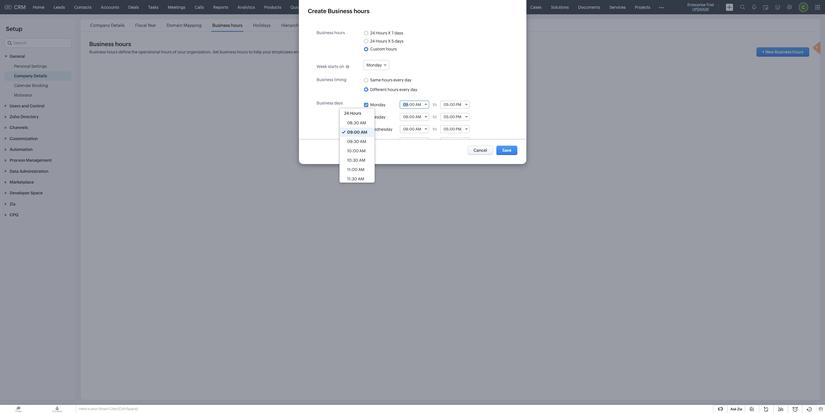 Task type: describe. For each thing, give the bounding box(es) containing it.
contacts link
[[70, 0, 96, 14]]

deals
[[129, 5, 139, 9]]

projects
[[636, 5, 651, 9]]

contacts image
[[39, 405, 76, 413]]

2 vertical spatial business hours
[[89, 41, 131, 47]]

general
[[10, 54, 25, 59]]

booking
[[32, 83, 48, 88]]

1 vertical spatial business hours
[[317, 30, 345, 35]]

motivator link
[[14, 92, 32, 98]]

zia
[[738, 407, 743, 411]]

business hours inside list
[[212, 23, 243, 28]]

tuesday
[[371, 115, 386, 119]]

monday inside "field"
[[367, 63, 382, 67]]

company details inside general region
[[14, 74, 47, 78]]

calls link
[[190, 0, 209, 14]]

am for 09:30 am
[[360, 139, 367, 144]]

on
[[340, 64, 345, 69]]

2 the from the left
[[316, 50, 322, 54]]

crm link
[[5, 4, 26, 10]]

accounts
[[101, 5, 119, 9]]

1 of from the left
[[173, 50, 177, 54]]

24 for 24 hours x 5 days
[[371, 39, 375, 43]]

business
[[220, 50, 237, 54]]

business timing
[[317, 77, 347, 82]]

deals link
[[124, 0, 144, 14]]

1 organization. from the left
[[187, 50, 212, 54]]

solutions link
[[547, 0, 574, 14]]

domain mapping link
[[166, 23, 203, 28]]

am for 11:00 am
[[359, 167, 365, 172]]

business hours link
[[212, 23, 244, 28]]

products link
[[260, 0, 286, 14]]

am for 10:00 am
[[360, 149, 366, 153]]

help image
[[813, 41, 824, 56]]

sales orders link
[[309, 0, 343, 14]]

10:00
[[347, 149, 359, 153]]

11:30 am
[[347, 177, 364, 181]]

ensure
[[294, 50, 307, 54]]

at
[[369, 50, 372, 54]]

2 vertical spatial hours
[[350, 111, 362, 116]]

crm
[[14, 4, 26, 10]]

wednesday
[[371, 127, 393, 132]]

chats image
[[0, 405, 37, 413]]

are
[[341, 50, 346, 54]]

set
[[213, 50, 219, 54]]

is
[[88, 407, 90, 411]]

that
[[308, 50, 315, 54]]

employees
[[272, 50, 293, 54]]

here
[[79, 407, 87, 411]]

personal
[[14, 64, 30, 69]]

sales orders
[[314, 5, 338, 9]]

hierarchy
[[281, 23, 301, 28]]

leads link
[[49, 0, 70, 14]]

08:30 am
[[347, 120, 366, 125]]

enterprise-
[[688, 3, 707, 7]]

10:30
[[347, 158, 359, 163]]

11:30
[[347, 177, 357, 181]]

09:30
[[347, 139, 359, 144]]

24 hours x 5 days
[[371, 39, 404, 43]]

week starts on
[[317, 64, 345, 69]]

to for tuesday
[[433, 114, 438, 119]]

here is your smart chat (ctrl+space)
[[79, 407, 138, 411]]

thursday
[[371, 139, 388, 144]]

help
[[254, 50, 262, 54]]

2 operational from the left
[[380, 50, 402, 54]]

save
[[503, 148, 512, 153]]

out
[[362, 50, 368, 54]]

every for same hours every day
[[394, 78, 404, 82]]

define
[[119, 50, 131, 54]]

services link
[[605, 0, 631, 14]]

chat
[[109, 407, 117, 411]]

cases link
[[526, 0, 547, 14]]

am for 08:30 am
[[360, 120, 366, 125]]

fiscal year link
[[134, 23, 157, 28]]

24 for 24 hours
[[345, 111, 349, 116]]

products
[[264, 5, 282, 9]]

calendar booking link
[[14, 83, 48, 89]]

am for 11:30 am
[[358, 177, 364, 181]]

holidays link
[[252, 23, 272, 28]]

personal settings link
[[14, 63, 47, 69]]

projects link
[[631, 0, 656, 14]]

reports
[[213, 5, 228, 9]]

cases
[[531, 5, 542, 9]]

1 operational from the left
[[139, 50, 160, 54]]

general button
[[0, 51, 76, 62]]

company inside list
[[90, 23, 110, 28]]

0 vertical spatial details
[[111, 23, 125, 28]]

2 vertical spatial days
[[334, 101, 343, 105]]

cancel button
[[468, 146, 494, 155]]

create menu image
[[727, 4, 734, 11]]

upgrade
[[693, 7, 710, 11]]

cancel
[[474, 148, 488, 153]]

different
[[371, 87, 387, 92]]

09:30 am
[[347, 139, 367, 144]]



Task type: locate. For each thing, give the bounding box(es) containing it.
leads
[[54, 5, 65, 9]]

to for thursday
[[433, 139, 438, 144]]

quotes link
[[286, 0, 309, 14]]

10:00 am
[[347, 149, 366, 153]]

Monday field
[[364, 60, 390, 70]]

am right 09:30
[[360, 139, 367, 144]]

24 up 24 hours x 5 days
[[371, 31, 375, 35]]

1 vertical spatial days
[[395, 39, 404, 43]]

days
[[395, 31, 404, 35], [395, 39, 404, 43], [334, 101, 343, 105]]

5
[[392, 39, 394, 43]]

am right 11:30
[[358, 177, 364, 181]]

hours
[[354, 8, 370, 14], [231, 23, 243, 28], [334, 30, 345, 35], [115, 41, 131, 47], [386, 47, 397, 51], [107, 50, 118, 54], [161, 50, 172, 54], [237, 50, 248, 54], [403, 50, 414, 54], [793, 50, 804, 54], [382, 78, 393, 82], [388, 87, 399, 92]]

mapping
[[184, 23, 202, 28]]

every
[[394, 78, 404, 82], [400, 87, 410, 92]]

meetings
[[168, 5, 186, 9]]

company details
[[90, 23, 125, 28], [14, 74, 47, 78]]

None text field
[[401, 101, 429, 108], [401, 125, 429, 133], [401, 101, 429, 108], [401, 125, 429, 133]]

every up different hours every day
[[394, 78, 404, 82]]

day up different hours every day
[[405, 78, 412, 82]]

day for same hours every day
[[405, 78, 412, 82]]

24 up the custom
[[371, 39, 375, 43]]

1 vertical spatial x
[[388, 39, 391, 43]]

to
[[249, 50, 253, 54], [433, 102, 438, 107], [433, 114, 438, 119], [433, 127, 438, 131], [433, 139, 438, 144]]

1 horizontal spatial orders
[[366, 5, 379, 9]]

trial
[[707, 3, 715, 7]]

analytics link
[[233, 0, 260, 14]]

1 horizontal spatial company
[[90, 23, 110, 28]]

1 vertical spatial day
[[411, 87, 418, 92]]

purchase orders
[[347, 5, 379, 9]]

of
[[173, 50, 177, 54], [415, 50, 418, 54]]

custom hours
[[371, 47, 397, 51]]

1 horizontal spatial of
[[415, 50, 418, 54]]

days right 7
[[395, 31, 404, 35]]

settings
[[31, 64, 47, 69]]

operational
[[139, 50, 160, 54], [380, 50, 402, 54]]

days for 24 hours x 7 days
[[395, 31, 404, 35]]

0 horizontal spatial operational
[[139, 50, 160, 54]]

x left 5
[[388, 39, 391, 43]]

hours up 24 hours x 5 days
[[376, 31, 388, 35]]

1 vertical spatial company details
[[14, 74, 47, 78]]

1 the from the left
[[131, 50, 138, 54]]

0 horizontal spatial details
[[34, 74, 47, 78]]

0 vertical spatial 24
[[371, 31, 375, 35]]

am right 09:00
[[361, 130, 368, 135]]

08:30
[[347, 120, 359, 125]]

business hours define the operational hours of your organization. set business hours to help your employees ensure that the activities are carried out at the operational hours of your organization.
[[89, 50, 454, 54]]

am right 10:00
[[360, 149, 366, 153]]

sales
[[314, 5, 324, 9]]

list containing company details
[[85, 19, 329, 32]]

hierarchy preference link
[[281, 23, 325, 28]]

days right 5
[[395, 39, 404, 43]]

company inside company details link
[[14, 74, 33, 78]]

business
[[328, 8, 353, 14], [212, 23, 230, 28], [317, 30, 334, 35], [89, 41, 114, 47], [89, 50, 106, 54], [775, 50, 793, 54], [317, 77, 334, 82], [317, 101, 334, 105]]

year
[[148, 23, 156, 28]]

09:00 am
[[347, 130, 368, 135]]

1 vertical spatial every
[[400, 87, 410, 92]]

every for different hours every day
[[400, 87, 410, 92]]

company up calendar
[[14, 74, 33, 78]]

0 horizontal spatial orders
[[325, 5, 338, 9]]

day for different hours every day
[[411, 87, 418, 92]]

company details link down personal settings link
[[14, 73, 47, 79]]

orders for purchase orders
[[366, 5, 379, 9]]

ask zia
[[731, 407, 743, 411]]

0 vertical spatial company
[[90, 23, 110, 28]]

home
[[33, 5, 44, 9]]

am for 10:30 am
[[359, 158, 366, 163]]

to for wednesday
[[433, 127, 438, 131]]

+
[[763, 50, 765, 54]]

24 up 08:30
[[345, 111, 349, 116]]

2 horizontal spatial the
[[373, 50, 380, 54]]

activities
[[323, 50, 340, 54]]

1 vertical spatial hours
[[376, 39, 388, 43]]

accounts link
[[96, 0, 124, 14]]

company details link down the accounts link
[[89, 23, 126, 28]]

operational down 5
[[380, 50, 402, 54]]

days down timing
[[334, 101, 343, 105]]

am right 11:00
[[359, 167, 365, 172]]

business days
[[317, 101, 343, 105]]

hours up 08:30 am
[[350, 111, 362, 116]]

1 horizontal spatial the
[[316, 50, 322, 54]]

general region
[[0, 62, 76, 100]]

tasks
[[148, 5, 159, 9]]

hours for 7
[[376, 31, 388, 35]]

list box
[[340, 118, 375, 184]]

am right "10:30"
[[359, 158, 366, 163]]

company details link
[[89, 23, 126, 28], [14, 73, 47, 79]]

business hours up define at the left of page
[[89, 41, 131, 47]]

None text field
[[441, 101, 470, 108], [401, 113, 429, 120], [441, 113, 470, 120], [441, 125, 470, 133], [441, 101, 470, 108], [401, 113, 429, 120], [441, 113, 470, 120], [441, 125, 470, 133]]

0 vertical spatial x
[[388, 31, 391, 35]]

purchase orders link
[[343, 0, 383, 14]]

2 horizontal spatial business hours
[[317, 30, 345, 35]]

to for monday
[[433, 102, 438, 107]]

the right define at the left of page
[[131, 50, 138, 54]]

0 vertical spatial days
[[395, 31, 404, 35]]

business hours up activities
[[317, 30, 345, 35]]

2 orders from the left
[[366, 5, 379, 9]]

11:00
[[347, 167, 358, 172]]

0 horizontal spatial company
[[14, 74, 33, 78]]

am for 09:00 am
[[361, 130, 368, 135]]

meetings link
[[163, 0, 190, 14]]

orders right purchase
[[366, 5, 379, 9]]

0 vertical spatial company details
[[90, 23, 125, 28]]

different hours every day
[[371, 87, 418, 92]]

1 vertical spatial details
[[34, 74, 47, 78]]

organization.
[[187, 50, 212, 54], [429, 50, 454, 54]]

10:30 am
[[347, 158, 366, 163]]

1 horizontal spatial details
[[111, 23, 125, 28]]

list box containing 08:30 am
[[340, 118, 375, 184]]

1 vertical spatial company
[[14, 74, 33, 78]]

business hours
[[212, 23, 243, 28], [317, 30, 345, 35], [89, 41, 131, 47]]

day down same hours every day
[[411, 87, 418, 92]]

monday up "tuesday"
[[371, 102, 386, 107]]

services
[[610, 5, 626, 9]]

details
[[111, 23, 125, 28], [34, 74, 47, 78]]

create menu element
[[723, 0, 737, 14]]

x
[[388, 31, 391, 35], [388, 39, 391, 43]]

days for 24 hours x 5 days
[[395, 39, 404, 43]]

enterprise-trial upgrade
[[688, 3, 715, 11]]

hierarchy preference
[[281, 23, 324, 28]]

x left 7
[[388, 31, 391, 35]]

the right the at
[[373, 50, 380, 54]]

domain
[[167, 23, 183, 28]]

calls
[[195, 5, 204, 9]]

day
[[405, 78, 412, 82], [411, 87, 418, 92]]

1 horizontal spatial operational
[[380, 50, 402, 54]]

1 horizontal spatial business hours
[[212, 23, 243, 28]]

ask
[[731, 407, 737, 411]]

hours up custom hours
[[376, 39, 388, 43]]

details down accounts
[[111, 23, 125, 28]]

fiscal
[[135, 23, 147, 28]]

company details down personal settings link
[[14, 74, 47, 78]]

0 vertical spatial monday
[[367, 63, 382, 67]]

calendar
[[14, 83, 31, 88]]

3 the from the left
[[373, 50, 380, 54]]

1 orders from the left
[[325, 5, 338, 9]]

monday
[[367, 63, 382, 67], [371, 102, 386, 107]]

0 vertical spatial every
[[394, 78, 404, 82]]

your
[[177, 50, 186, 54], [263, 50, 271, 54], [419, 50, 428, 54], [91, 407, 98, 411]]

2 of from the left
[[415, 50, 418, 54]]

create business hours
[[308, 8, 370, 14]]

list
[[85, 19, 329, 32]]

documents
[[579, 5, 601, 9]]

documents link
[[574, 0, 605, 14]]

0 vertical spatial business hours
[[212, 23, 243, 28]]

hours inside list
[[231, 23, 243, 28]]

same hours every day
[[371, 78, 412, 82]]

1 vertical spatial monday
[[371, 102, 386, 107]]

2 vertical spatial 24
[[345, 111, 349, 116]]

calendar booking
[[14, 83, 48, 88]]

new
[[766, 50, 775, 54]]

hours for 5
[[376, 39, 388, 43]]

setup
[[6, 25, 22, 32]]

the
[[131, 50, 138, 54], [316, 50, 322, 54], [373, 50, 380, 54]]

24
[[371, 31, 375, 35], [371, 39, 375, 43], [345, 111, 349, 116]]

every down same hours every day
[[400, 87, 410, 92]]

monday down the at
[[367, 63, 382, 67]]

timing
[[334, 77, 347, 82]]

0 vertical spatial company details link
[[89, 23, 126, 28]]

company details down the accounts link
[[90, 23, 125, 28]]

x for 7
[[388, 31, 391, 35]]

tasks link
[[144, 0, 163, 14]]

0 horizontal spatial company details
[[14, 74, 47, 78]]

1 horizontal spatial company details link
[[89, 23, 126, 28]]

1 vertical spatial company details link
[[14, 73, 47, 79]]

2 x from the top
[[388, 39, 391, 43]]

1 vertical spatial 24
[[371, 39, 375, 43]]

x for 5
[[388, 39, 391, 43]]

details inside general region
[[34, 74, 47, 78]]

same
[[371, 78, 381, 82]]

0 vertical spatial hours
[[376, 31, 388, 35]]

7
[[392, 31, 394, 35]]

company down accounts
[[90, 23, 110, 28]]

reports link
[[209, 0, 233, 14]]

1 horizontal spatial company details
[[90, 23, 125, 28]]

1 x from the top
[[388, 31, 391, 35]]

24 for 24 hours x 7 days
[[371, 31, 375, 35]]

0 horizontal spatial organization.
[[187, 50, 212, 54]]

week
[[317, 64, 327, 69]]

am right 08:30
[[360, 120, 366, 125]]

the right that in the left of the page
[[316, 50, 322, 54]]

company
[[90, 23, 110, 28], [14, 74, 33, 78]]

0 horizontal spatial company details link
[[14, 73, 47, 79]]

1 horizontal spatial organization.
[[429, 50, 454, 54]]

orders for sales orders
[[325, 5, 338, 9]]

+ new business hours
[[763, 50, 804, 54]]

orders right sales
[[325, 5, 338, 9]]

(ctrl+space)
[[118, 407, 138, 411]]

operational right define at the left of page
[[139, 50, 160, 54]]

0 horizontal spatial of
[[173, 50, 177, 54]]

0 horizontal spatial the
[[131, 50, 138, 54]]

0 vertical spatial day
[[405, 78, 412, 82]]

purchase
[[347, 5, 365, 9]]

custom
[[371, 47, 386, 51]]

solutions
[[552, 5, 569, 9]]

24 hours
[[345, 111, 362, 116]]

2 organization. from the left
[[429, 50, 454, 54]]

details up booking
[[34, 74, 47, 78]]

0 horizontal spatial business hours
[[89, 41, 131, 47]]

business hours down reports
[[212, 23, 243, 28]]



Task type: vqa. For each thing, say whether or not it's contained in the screenshot.
'Profile' element
no



